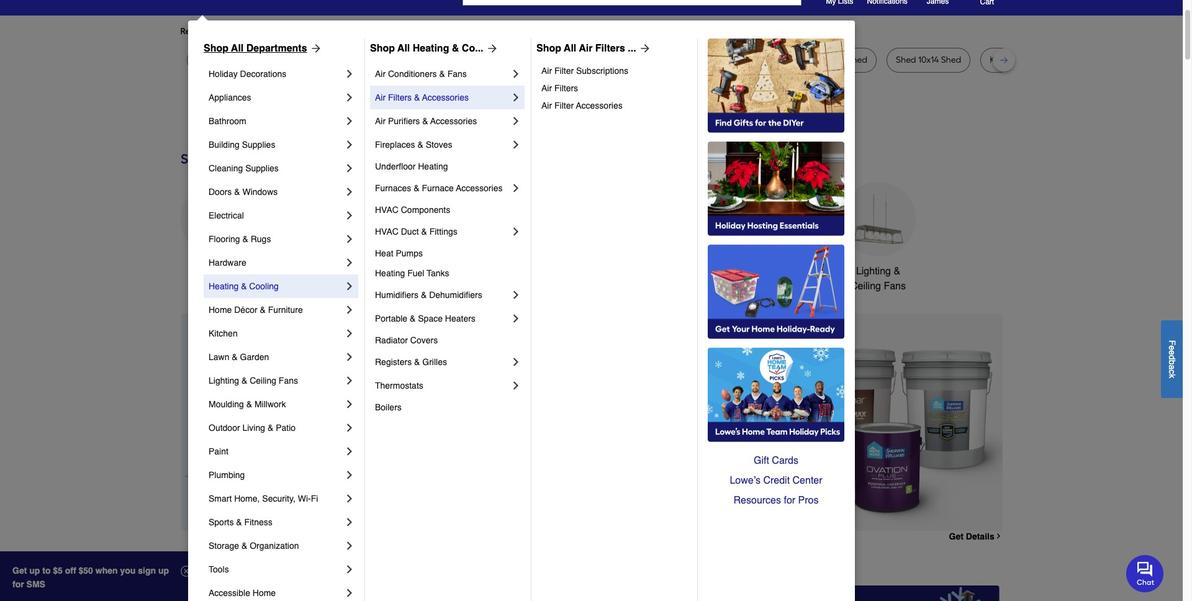Task type: describe. For each thing, give the bounding box(es) containing it.
electrical
[[209, 211, 244, 220]]

f e e d b a c k button
[[1161, 320, 1183, 398]]

accessible
[[209, 588, 250, 598]]

home for accessible home
[[253, 588, 276, 598]]

heating up air conditioners & fans
[[413, 43, 449, 54]]

0 horizontal spatial home
[[209, 305, 232, 315]]

christmas decorations button
[[369, 182, 444, 294]]

chevron right image for air filters & accessories
[[510, 91, 522, 104]]

rugs
[[251, 234, 271, 244]]

heating fuel tanks link
[[375, 263, 522, 283]]

fans inside button
[[884, 281, 906, 292]]

scroll to item #3 image
[[698, 508, 728, 513]]

air filter accessories
[[542, 101, 623, 111]]

grilles
[[422, 357, 447, 367]]

cards
[[772, 455, 799, 466]]

chevron right image for humidifiers
[[510, 289, 522, 301]]

accessories inside air filter accessories link
[[576, 101, 623, 111]]

chevron right image for heating & cooling
[[343, 280, 356, 292]]

appliances inside button
[[193, 266, 242, 277]]

faucets
[[501, 266, 536, 277]]

components
[[401, 205, 450, 215]]

home for smart home
[[785, 266, 812, 277]]

shop for shop all heating & co...
[[370, 43, 395, 54]]

center
[[793, 475, 823, 486]]

heat pumps
[[375, 248, 423, 258]]

& inside the lighting & ceiling fans
[[894, 266, 901, 277]]

garden
[[240, 352, 269, 362]]

lawn
[[209, 352, 229, 362]]

kitchen faucets
[[465, 266, 536, 277]]

patio
[[276, 423, 296, 433]]

hvac duct & fittings
[[375, 227, 458, 237]]

portable & space heaters link
[[375, 307, 510, 330]]

chevron right image for registers & grilles
[[510, 356, 522, 368]]

hvac for hvac components
[[375, 205, 399, 215]]

boilers
[[375, 402, 402, 412]]

security,
[[262, 494, 295, 504]]

chevron right image for moulding
[[343, 398, 356, 410]]

air purifiers & accessories link
[[375, 109, 510, 133]]

christmas decorations
[[380, 266, 433, 292]]

appliances button
[[180, 182, 255, 279]]

all for heating
[[398, 43, 410, 54]]

millwork
[[255, 399, 286, 409]]

free same-day delivery when you order 1 gallon or more of paint by 2 p m. image
[[401, 314, 1003, 531]]

lowe's wishes you and your family a happy hanukkah. image
[[180, 105, 1003, 136]]

lighting inside button
[[856, 266, 891, 277]]

25 days of deals. don't miss deals every day. same-day delivery on in-stock orders placed by 2 p m. image
[[180, 314, 381, 531]]

4 shed from the left
[[941, 55, 961, 65]]

chevron right image for appliances
[[343, 91, 356, 104]]

for inside "more suggestions for you" link
[[391, 26, 402, 37]]

air for air purifiers & accessories
[[375, 116, 386, 126]]

storage
[[209, 541, 239, 551]]

off
[[65, 566, 76, 576]]

recommended searches for you
[[180, 26, 308, 37]]

air for air filter accessories
[[542, 101, 552, 111]]

a
[[1167, 365, 1177, 369]]

storage
[[788, 55, 819, 65]]

tools link
[[209, 558, 343, 581]]

flooring & rugs
[[209, 234, 271, 244]]

hardware
[[209, 258, 246, 268]]

gift cards
[[754, 455, 799, 466]]

chevron right image for thermostats
[[510, 379, 522, 392]]

shop 25 days of deals by category image
[[180, 148, 1003, 169]]

kitchen for kitchen
[[209, 329, 238, 338]]

suggestions
[[340, 26, 389, 37]]

registers
[[375, 357, 412, 367]]

chevron right image for storage & organization
[[343, 540, 356, 552]]

to
[[42, 566, 51, 576]]

2 e from the top
[[1167, 350, 1177, 355]]

air for air filters & accessories
[[375, 93, 386, 102]]

holiday decorations
[[209, 69, 286, 79]]

conditioners
[[388, 69, 437, 79]]

boilers link
[[375, 397, 522, 417]]

air for air filter subscriptions
[[542, 66, 552, 76]]

moulding & millwork
[[209, 399, 286, 409]]

you for recommended searches for you
[[293, 26, 308, 37]]

great
[[227, 553, 272, 573]]

heating & cooling link
[[209, 274, 343, 298]]

hardware link
[[209, 251, 343, 274]]

fans for air conditioners & fans link
[[448, 69, 467, 79]]

quikrete
[[587, 55, 621, 65]]

get for get up to $5 off $50 when you sign up for sms
[[12, 566, 27, 576]]

purifiers
[[388, 116, 420, 126]]

for up departments
[[280, 26, 292, 37]]

storage & organization link
[[209, 534, 343, 558]]

building
[[209, 140, 240, 150]]

paint
[[209, 447, 228, 456]]

hvac for hvac duct & fittings
[[375, 227, 399, 237]]

accessories for air filters & accessories
[[422, 93, 469, 102]]

fitness
[[244, 517, 272, 527]]

holiday hosting essentials. image
[[708, 142, 845, 236]]

2 horizontal spatial filters
[[595, 43, 625, 54]]

lighting & ceiling fans link
[[209, 369, 343, 392]]

1 e from the top
[[1167, 345, 1177, 350]]

duct
[[401, 227, 419, 237]]

bathroom inside button
[[668, 266, 711, 277]]

electrical link
[[209, 204, 343, 227]]

chat invite button image
[[1127, 554, 1164, 592]]

chevron right image for lawn
[[343, 351, 356, 363]]

smart home
[[756, 266, 812, 277]]

pumps
[[396, 248, 423, 258]]

cleaning
[[209, 163, 243, 173]]

1 up from the left
[[29, 566, 40, 576]]

board
[[678, 55, 701, 65]]

organization
[[250, 541, 299, 551]]

get up to $5 off $50 when you sign up for sms
[[12, 566, 169, 589]]

lighting & ceiling fans inside lighting & ceiling fans button
[[851, 266, 906, 292]]

sports & fitness link
[[209, 510, 343, 534]]

air conditioners & fans
[[375, 69, 467, 79]]

shop all departments link
[[204, 41, 322, 56]]

chevron right image for outdoor
[[343, 422, 356, 434]]

stoves
[[426, 140, 452, 150]]

wi-
[[298, 494, 311, 504]]

shop all air filters ...
[[537, 43, 636, 54]]

living
[[242, 423, 265, 433]]

for inside the resources for pros link
[[784, 495, 796, 506]]

resources
[[734, 495, 781, 506]]

furnaces & furnace accessories
[[375, 183, 503, 193]]

outdoor living & patio
[[209, 423, 296, 433]]

shed 10x14 shed
[[896, 55, 961, 65]]

décor
[[234, 305, 257, 315]]

plumbing link
[[209, 463, 343, 487]]

portable & space heaters
[[375, 314, 476, 324]]

heating down hardware
[[209, 281, 239, 291]]

air filters & accessories link
[[375, 86, 510, 109]]

lowe's credit center link
[[708, 471, 845, 491]]



Task type: locate. For each thing, give the bounding box(es) containing it.
all for air
[[564, 43, 576, 54]]

chevron right image for air conditioners & fans
[[510, 68, 522, 80]]

all
[[231, 43, 244, 54], [398, 43, 410, 54], [564, 43, 576, 54]]

air filters
[[542, 83, 578, 93]]

flooring & rugs link
[[209, 227, 343, 251]]

you
[[120, 566, 136, 576]]

e
[[1167, 345, 1177, 350], [1167, 350, 1177, 355]]

get up sms
[[12, 566, 27, 576]]

supplies for cleaning supplies
[[245, 163, 279, 173]]

1 horizontal spatial you
[[404, 26, 418, 37]]

shed for shed outdoor storage
[[730, 55, 750, 65]]

cooling
[[249, 281, 279, 291]]

None search field
[[463, 0, 802, 17]]

2 vertical spatial fans
[[279, 376, 298, 386]]

ceiling inside button
[[851, 281, 881, 292]]

0 horizontal spatial all
[[231, 43, 244, 54]]

lowe's
[[730, 475, 761, 486]]

1 vertical spatial supplies
[[245, 163, 279, 173]]

0 vertical spatial smart
[[756, 266, 783, 277]]

more for more great deals
[[180, 553, 222, 573]]

more left suggestions
[[318, 26, 338, 37]]

moulding & millwork link
[[209, 392, 343, 416]]

chevron right image for portable & space heaters
[[510, 312, 522, 325]]

kitchen up 'dehumidifiers'
[[465, 266, 498, 277]]

0 vertical spatial lighting & ceiling fans
[[851, 266, 906, 292]]

tanks
[[427, 268, 449, 278]]

recommended searches for you heading
[[180, 25, 1003, 38]]

0 horizontal spatial decorations
[[240, 69, 286, 79]]

chevron right image
[[343, 68, 356, 80], [510, 68, 522, 80], [343, 91, 356, 104], [510, 91, 522, 104], [343, 115, 356, 127], [510, 138, 522, 151], [343, 280, 356, 292], [343, 304, 356, 316], [510, 312, 522, 325], [343, 327, 356, 340], [510, 356, 522, 368], [510, 379, 522, 392], [343, 540, 356, 552]]

you up departments
[[293, 26, 308, 37]]

shop all departments
[[204, 43, 307, 54]]

kitchen inside button
[[465, 266, 498, 277]]

pros
[[798, 495, 819, 506]]

0 vertical spatial kitchen
[[465, 266, 498, 277]]

0 horizontal spatial lighting
[[209, 376, 239, 386]]

0 horizontal spatial tools
[[209, 564, 229, 574]]

accessories for furnaces & furnace accessories
[[456, 183, 503, 193]]

2 up from the left
[[158, 566, 169, 576]]

shop
[[204, 43, 229, 54], [370, 43, 395, 54], [537, 43, 561, 54]]

$50
[[79, 566, 93, 576]]

tools inside button
[[300, 266, 324, 277]]

chevron right image for fireplaces & stoves
[[510, 138, 522, 151]]

smart for smart home
[[756, 266, 783, 277]]

2 arrow right image from the left
[[483, 42, 498, 55]]

hardie board
[[649, 55, 701, 65]]

doors & windows
[[209, 187, 278, 197]]

1 horizontal spatial arrow right image
[[483, 42, 498, 55]]

chevron right image for home décor & furniture
[[343, 304, 356, 316]]

0 horizontal spatial you
[[293, 26, 308, 37]]

hvac duct & fittings link
[[375, 220, 510, 243]]

tools up the furniture
[[300, 266, 324, 277]]

you for more suggestions for you
[[404, 26, 418, 37]]

shop down recommended
[[204, 43, 229, 54]]

shed right storage
[[847, 55, 868, 65]]

furnaces
[[375, 183, 411, 193]]

1 horizontal spatial tools
[[300, 266, 324, 277]]

all for departments
[[231, 43, 244, 54]]

0 vertical spatial supplies
[[242, 140, 275, 150]]

chevron right image for cleaning
[[343, 162, 356, 175]]

scroll to item #2 image
[[668, 508, 698, 513]]

hvac down furnaces
[[375, 205, 399, 215]]

shop down "more suggestions for you" link on the left top of page
[[370, 43, 395, 54]]

0 vertical spatial decorations
[[240, 69, 286, 79]]

2 filter from the top
[[555, 101, 574, 111]]

get left the details on the right bottom of the page
[[949, 531, 964, 541]]

1 horizontal spatial shop
[[370, 43, 395, 54]]

hvac components link
[[375, 200, 522, 220]]

decorations down shop all departments link
[[240, 69, 286, 79]]

3 shed from the left
[[896, 55, 916, 65]]

chevron right image for sports
[[343, 516, 356, 528]]

1 horizontal spatial kitchen
[[465, 266, 498, 277]]

cleaning supplies link
[[209, 156, 343, 180]]

decorations down heating fuel tanks
[[380, 281, 433, 292]]

kitchen
[[465, 266, 498, 277], [209, 329, 238, 338]]

shed
[[730, 55, 750, 65], [847, 55, 868, 65], [896, 55, 916, 65], [941, 55, 961, 65]]

0 horizontal spatial shop
[[204, 43, 229, 54]]

air filter subscriptions link
[[542, 62, 689, 79]]

1 vertical spatial lighting
[[209, 376, 239, 386]]

all up conditioners
[[398, 43, 410, 54]]

2 vertical spatial home
[[253, 588, 276, 598]]

0 vertical spatial appliances
[[209, 93, 251, 102]]

1 vertical spatial tools
[[209, 564, 229, 574]]

0 vertical spatial ceiling
[[851, 281, 881, 292]]

accessories inside air purifiers & accessories link
[[430, 116, 477, 126]]

3 shop from the left
[[537, 43, 561, 54]]

find gifts for the diyer. image
[[708, 39, 845, 133]]

e up d
[[1167, 345, 1177, 350]]

all down 'recommended searches for you'
[[231, 43, 244, 54]]

sports
[[209, 517, 234, 527]]

shed left outdoor
[[730, 55, 750, 65]]

arrow right image
[[307, 42, 322, 55], [483, 42, 498, 55], [636, 42, 651, 55]]

1 vertical spatial smart
[[209, 494, 232, 504]]

lighting & ceiling fans inside lighting & ceiling fans link
[[209, 376, 298, 386]]

home inside button
[[785, 266, 812, 277]]

arrow right image for shop all air filters ...
[[636, 42, 651, 55]]

fans for lighting & ceiling fans link
[[279, 376, 298, 386]]

you up shop all heating & co...
[[404, 26, 418, 37]]

lowe's home team holiday picks. image
[[708, 348, 845, 442]]

covers
[[410, 335, 438, 345]]

for right suggestions
[[391, 26, 402, 37]]

furnaces & furnace accessories link
[[375, 176, 510, 200]]

get inside get up to $5 off $50 when you sign up for sms
[[12, 566, 27, 576]]

kobalt
[[990, 55, 1016, 65]]

1 vertical spatial appliances
[[193, 266, 242, 277]]

chevron right image for bathroom
[[343, 115, 356, 127]]

1 horizontal spatial filters
[[555, 83, 578, 93]]

shop up toilet
[[537, 43, 561, 54]]

get your home holiday-ready. image
[[708, 245, 845, 339]]

holiday
[[209, 69, 238, 79]]

thermostats link
[[375, 374, 510, 397]]

supplies up cleaning supplies
[[242, 140, 275, 150]]

1 horizontal spatial fans
[[448, 69, 467, 79]]

up right the sign
[[158, 566, 169, 576]]

1 vertical spatial decorations
[[380, 281, 433, 292]]

hvac
[[375, 205, 399, 215], [375, 227, 399, 237]]

hvac up heat at the left top of the page
[[375, 227, 399, 237]]

registers & grilles
[[375, 357, 447, 367]]

ceiling
[[851, 281, 881, 292], [250, 376, 276, 386]]

filter up air filters
[[555, 66, 574, 76]]

smart
[[756, 266, 783, 277], [209, 494, 232, 504]]

shop for shop all departments
[[204, 43, 229, 54]]

decorations for holiday
[[240, 69, 286, 79]]

accessories for air purifiers & accessories
[[430, 116, 477, 126]]

decorations inside button
[[380, 281, 433, 292]]

chevron right image for doors
[[343, 186, 356, 198]]

1 horizontal spatial more
[[318, 26, 338, 37]]

home,
[[234, 494, 260, 504]]

0 horizontal spatial kitchen
[[209, 329, 238, 338]]

up to 35 percent off select grills and accessories. image
[[741, 585, 1000, 601]]

2 horizontal spatial shop
[[537, 43, 561, 54]]

air filters & accessories
[[375, 93, 469, 102]]

1 hvac from the top
[[375, 205, 399, 215]]

accessories up the fireplaces & stoves link
[[430, 116, 477, 126]]

underfloor heating link
[[375, 156, 522, 176]]

shop all heating & co... link
[[370, 41, 498, 56]]

1 horizontal spatial get
[[949, 531, 964, 541]]

chevron right image for lighting
[[343, 374, 356, 387]]

1 you from the left
[[293, 26, 308, 37]]

tools down storage
[[209, 564, 229, 574]]

kitchen for kitchen faucets
[[465, 266, 498, 277]]

1 shed from the left
[[730, 55, 750, 65]]

appliances down the holiday
[[209, 93, 251, 102]]

1 vertical spatial get
[[12, 566, 27, 576]]

gift cards link
[[708, 451, 845, 471]]

2 horizontal spatial home
[[785, 266, 812, 277]]

0 horizontal spatial fans
[[279, 376, 298, 386]]

1 filter from the top
[[555, 66, 574, 76]]

chevron right image for accessible
[[343, 587, 356, 599]]

more down storage
[[180, 553, 222, 573]]

storage & organization
[[209, 541, 299, 551]]

1 vertical spatial bathroom
[[668, 266, 711, 277]]

filter for subscriptions
[[555, 66, 574, 76]]

arrow right image up air conditioners & fans link
[[483, 42, 498, 55]]

up to 25 percent off select small appliances. image
[[462, 585, 721, 601]]

1 vertical spatial kitchen
[[209, 329, 238, 338]]

chevron right image for kitchen
[[343, 327, 356, 340]]

get for get details
[[949, 531, 964, 541]]

underfloor
[[375, 161, 416, 171]]

shop all air filters ... link
[[537, 41, 651, 56]]

arrow right image
[[980, 422, 992, 435]]

arrow right image for shop all departments
[[307, 42, 322, 55]]

1 shop from the left
[[204, 43, 229, 54]]

smart for smart home, security, wi-fi
[[209, 494, 232, 504]]

paint link
[[209, 440, 343, 463]]

up left to at the bottom of the page
[[29, 566, 40, 576]]

0 vertical spatial filter
[[555, 66, 574, 76]]

0 horizontal spatial arrow right image
[[307, 42, 322, 55]]

arrow right image up air filter subscriptions link
[[636, 42, 651, 55]]

space
[[418, 314, 443, 324]]

2 shed from the left
[[847, 55, 868, 65]]

humidifiers & dehumidifiers
[[375, 290, 482, 300]]

0 horizontal spatial up
[[29, 566, 40, 576]]

0 vertical spatial tools
[[300, 266, 324, 277]]

windows
[[242, 187, 278, 197]]

lawn & garden link
[[209, 345, 343, 369]]

0 horizontal spatial get
[[12, 566, 27, 576]]

smart inside button
[[756, 266, 783, 277]]

heating up furnace
[[418, 161, 448, 171]]

supplies for building supplies
[[242, 140, 275, 150]]

dehumidifiers
[[429, 290, 482, 300]]

2 horizontal spatial all
[[564, 43, 576, 54]]

shop for shop all air filters ...
[[537, 43, 561, 54]]

air filter accessories link
[[542, 97, 689, 114]]

1 horizontal spatial up
[[158, 566, 169, 576]]

heating fuel tanks
[[375, 268, 449, 278]]

0 vertical spatial fans
[[448, 69, 467, 79]]

air for air conditioners & fans
[[375, 69, 386, 79]]

0 horizontal spatial filters
[[388, 93, 412, 102]]

1 horizontal spatial bathroom
[[668, 266, 711, 277]]

2 hvac from the top
[[375, 227, 399, 237]]

chevron right image
[[510, 115, 522, 127], [343, 138, 356, 151], [343, 162, 356, 175], [510, 182, 522, 194], [343, 186, 356, 198], [343, 209, 356, 222], [510, 225, 522, 238], [343, 233, 356, 245], [343, 256, 356, 269], [510, 289, 522, 301], [343, 351, 356, 363], [343, 374, 356, 387], [343, 398, 356, 410], [343, 422, 356, 434], [343, 445, 356, 458], [343, 469, 356, 481], [343, 492, 356, 505], [343, 516, 356, 528], [995, 532, 1003, 540], [343, 563, 356, 576], [343, 587, 356, 599]]

2 shop from the left
[[370, 43, 395, 54]]

1 horizontal spatial smart
[[756, 266, 783, 277]]

accessories down underfloor heating link
[[456, 183, 503, 193]]

all up "air filter subscriptions"
[[564, 43, 576, 54]]

air for air filters
[[542, 83, 552, 93]]

1 vertical spatial hvac
[[375, 227, 399, 237]]

0 vertical spatial more
[[318, 26, 338, 37]]

chevron right image for holiday decorations
[[343, 68, 356, 80]]

filters for air filters & accessories
[[388, 93, 412, 102]]

0 horizontal spatial ceiling
[[250, 376, 276, 386]]

1 vertical spatial fans
[[884, 281, 906, 292]]

filters up purifiers
[[388, 93, 412, 102]]

1 vertical spatial more
[[180, 553, 222, 573]]

1 horizontal spatial ceiling
[[851, 281, 881, 292]]

fi
[[311, 494, 318, 504]]

0 horizontal spatial bathroom
[[209, 116, 246, 126]]

chevron right image for building
[[343, 138, 356, 151]]

accessories inside furnaces & furnace accessories link
[[456, 183, 503, 193]]

Search Query text field
[[463, 0, 745, 5]]

0 vertical spatial home
[[785, 266, 812, 277]]

chevron right image for air
[[510, 115, 522, 127]]

filter
[[555, 66, 574, 76], [555, 101, 574, 111]]

get up to 2 free select tools or batteries when you buy 1 with select purchases. image
[[183, 585, 442, 601]]

shed for shed 10x14 shed
[[896, 55, 916, 65]]

1 horizontal spatial home
[[253, 588, 276, 598]]

0 vertical spatial lighting
[[856, 266, 891, 277]]

chevron right image for flooring
[[343, 233, 356, 245]]

furnace
[[422, 183, 454, 193]]

thermostats
[[375, 381, 423, 391]]

0 vertical spatial get
[[949, 531, 964, 541]]

filters for air filters
[[555, 83, 578, 93]]

k
[[1167, 374, 1177, 378]]

for left sms
[[12, 579, 24, 589]]

when
[[96, 566, 118, 576]]

lighting
[[856, 266, 891, 277], [209, 376, 239, 386]]

decorations
[[240, 69, 286, 79], [380, 281, 433, 292]]

shed left 10x14
[[896, 55, 916, 65]]

chevron right image for furnaces
[[510, 182, 522, 194]]

supplies up windows
[[245, 163, 279, 173]]

accessories inside air filters & accessories link
[[422, 93, 469, 102]]

building supplies link
[[209, 133, 343, 156]]

arrow right image for shop all heating & co...
[[483, 42, 498, 55]]

for left pros
[[784, 495, 796, 506]]

more great deals
[[180, 553, 323, 573]]

radiator covers
[[375, 335, 438, 345]]

heating down heat at the left top of the page
[[375, 268, 405, 278]]

more inside recommended searches for you heading
[[318, 26, 338, 37]]

christmas
[[384, 266, 429, 277]]

doors & windows link
[[209, 180, 343, 204]]

kitchen up lawn
[[209, 329, 238, 338]]

arrow right image inside shop all heating & co... link
[[483, 42, 498, 55]]

home décor & furniture
[[209, 305, 303, 315]]

get details
[[949, 531, 995, 541]]

arrow right image inside shop all air filters ... link
[[636, 42, 651, 55]]

heating & cooling
[[209, 281, 279, 291]]

1 horizontal spatial lighting & ceiling fans
[[851, 266, 906, 292]]

2 all from the left
[[398, 43, 410, 54]]

filters up 'quikrete'
[[595, 43, 625, 54]]

shed for shed
[[847, 55, 868, 65]]

deals
[[277, 553, 323, 573]]

e up b
[[1167, 350, 1177, 355]]

&
[[452, 43, 459, 54], [439, 69, 445, 79], [414, 93, 420, 102], [422, 116, 428, 126], [418, 140, 423, 150], [414, 183, 420, 193], [234, 187, 240, 197], [421, 227, 427, 237], [242, 234, 248, 244], [894, 266, 901, 277], [241, 281, 247, 291], [421, 290, 427, 300], [260, 305, 266, 315], [410, 314, 416, 324], [232, 352, 238, 362], [414, 357, 420, 367], [242, 376, 247, 386], [246, 399, 252, 409], [268, 423, 273, 433], [236, 517, 242, 527], [242, 541, 247, 551]]

1 horizontal spatial lighting
[[856, 266, 891, 277]]

3 arrow right image from the left
[[636, 42, 651, 55]]

filter down air filters
[[555, 101, 574, 111]]

accessible home link
[[209, 581, 343, 601]]

2 horizontal spatial fans
[[884, 281, 906, 292]]

fireplaces & stoves link
[[375, 133, 510, 156]]

1 horizontal spatial all
[[398, 43, 410, 54]]

0 horizontal spatial smart
[[209, 494, 232, 504]]

accessories up air purifiers & accessories link
[[422, 93, 469, 102]]

chevron right image for smart
[[343, 492, 356, 505]]

arrow right image inside shop all departments link
[[307, 42, 322, 55]]

chevron right image for hvac
[[510, 225, 522, 238]]

0 horizontal spatial more
[[180, 553, 222, 573]]

filters up air filter accessories
[[555, 83, 578, 93]]

0 vertical spatial hvac
[[375, 205, 399, 215]]

air conditioners & fans link
[[375, 62, 510, 86]]

& inside 'link'
[[242, 541, 247, 551]]

decorations for christmas
[[380, 281, 433, 292]]

accessories down air filters link
[[576, 101, 623, 111]]

humidifiers & dehumidifiers link
[[375, 283, 510, 307]]

1 vertical spatial filter
[[555, 101, 574, 111]]

arrow right image up holiday decorations link
[[307, 42, 322, 55]]

heat
[[375, 248, 393, 258]]

chevron right image inside get details link
[[995, 532, 1003, 540]]

smart home, security, wi-fi
[[209, 494, 318, 504]]

2 you from the left
[[404, 26, 418, 37]]

1 arrow right image from the left
[[307, 42, 322, 55]]

for
[[280, 26, 292, 37], [391, 26, 402, 37], [784, 495, 796, 506], [12, 579, 24, 589]]

more for more suggestions for you
[[318, 26, 338, 37]]

filter for accessories
[[555, 101, 574, 111]]

f
[[1167, 340, 1177, 345]]

plumbing
[[209, 470, 245, 480]]

0 horizontal spatial lighting & ceiling fans
[[209, 376, 298, 386]]

for inside get up to $5 off $50 when you sign up for sms
[[12, 579, 24, 589]]

shed right 10x14
[[941, 55, 961, 65]]

appliances up heating & cooling
[[193, 266, 242, 277]]

3 all from the left
[[564, 43, 576, 54]]

0 vertical spatial bathroom
[[209, 116, 246, 126]]

1 vertical spatial home
[[209, 305, 232, 315]]

2 horizontal spatial arrow right image
[[636, 42, 651, 55]]

1 all from the left
[[231, 43, 244, 54]]

fans
[[448, 69, 467, 79], [884, 281, 906, 292], [279, 376, 298, 386]]

1 vertical spatial ceiling
[[250, 376, 276, 386]]

more suggestions for you
[[318, 26, 418, 37]]

1 horizontal spatial decorations
[[380, 281, 433, 292]]

cleaning supplies
[[209, 163, 279, 173]]

1 vertical spatial lighting & ceiling fans
[[209, 376, 298, 386]]



Task type: vqa. For each thing, say whether or not it's contained in the screenshot.
'HOW-TOS' related to How to Replace a Ceiling Light Fixture
no



